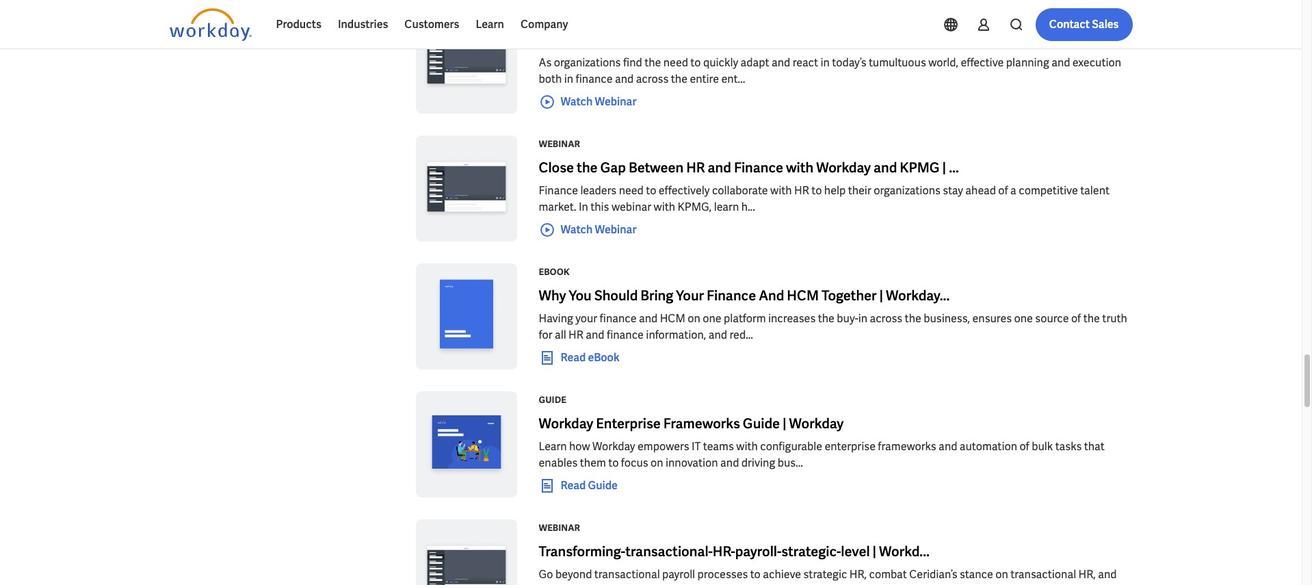 Task type: vqa. For each thing, say whether or not it's contained in the screenshot.
bottom Read
yes



Task type: describe. For each thing, give the bounding box(es) containing it.
between
[[629, 159, 684, 177]]

seat
[[572, 584, 593, 585]]

workday enterprise frameworks guide | workday learn how workday empowers it teams with configurable enterprise frameworks and automation of bulk tasks that enables them to focus on innovation and driving bus...
[[539, 415, 1105, 470]]

1 horizontal spatial guide
[[588, 478, 618, 493]]

automation
[[960, 439, 1018, 454]]

collaborate
[[713, 183, 769, 198]]

hr inside why you should bring your finance and hcm together | workday... having your finance and hcm on one platform increases the buy-in across the business, ensures one source of the truth for all hr and finance information, and red...
[[569, 328, 584, 342]]

industries button
[[330, 8, 397, 41]]

enterprise
[[825, 439, 876, 454]]

truth
[[1103, 311, 1128, 326]]

watch webinar for your
[[561, 94, 637, 109]]

a inside transforming-transactional-hr-payroll-strategic-level | workd... go beyond transactional payroll processes to achieve strategic hr, combat ceridian's stance on transactional hr, and earn a seat at the finance strategy table in...
[[564, 584, 570, 585]]

across inside why you should bring your finance and hcm together | workday... having your finance and hcm on one platform increases the buy-in across the business, ensures one source of the truth for all hr and finance information, and red...
[[870, 311, 903, 326]]

of inside 'close the gap between hr and finance with workday and kpmg | ... finance leaders need to effectively collaborate with hr to help their organizations stay ahead of a competitive talent market. in this webinar with kpmg, learn h...'
[[999, 183, 1009, 198]]

achieve
[[763, 567, 802, 582]]

workday up focus at the bottom of page
[[593, 439, 636, 454]]

read ebook link
[[539, 350, 620, 366]]

0 vertical spatial finance
[[734, 159, 784, 177]]

learn button
[[468, 8, 513, 41]]

watch webinar for the
[[561, 222, 637, 237]]

across inside hitting your targets is about planning your people | workday... as organizations find the need to quickly adapt and react in today's tumultuous world, effective planning and execution both in finance and across the entire ent...
[[636, 72, 669, 86]]

talent
[[1081, 183, 1110, 198]]

table
[[709, 584, 734, 585]]

strategic-
[[782, 543, 842, 561]]

to down between
[[646, 183, 657, 198]]

you
[[569, 287, 592, 305]]

strategic
[[804, 567, 848, 582]]

your
[[576, 311, 598, 326]]

company button
[[513, 8, 577, 41]]

1 transactional from the left
[[595, 567, 660, 582]]

learn inside workday enterprise frameworks guide | workday learn how workday empowers it teams with configurable enterprise frameworks and automation of bulk tasks that enables them to focus on innovation and driving bus...
[[539, 439, 567, 454]]

the inside 'close the gap between hr and finance with workday and kpmg | ... finance leaders need to effectively collaborate with hr to help their organizations stay ahead of a competitive talent market. in this webinar with kpmg, learn h...'
[[577, 159, 598, 177]]

of inside workday enterprise frameworks guide | workday learn how workday empowers it teams with configurable enterprise frameworks and automation of bulk tasks that enables them to focus on innovation and driving bus...
[[1020, 439, 1030, 454]]

2 horizontal spatial your
[[776, 31, 804, 49]]

having
[[539, 311, 573, 326]]

ahead
[[966, 183, 997, 198]]

webinar up hitting
[[539, 10, 580, 22]]

watch for hitting
[[561, 94, 593, 109]]

help
[[825, 183, 846, 198]]

read guide link
[[539, 478, 618, 494]]

ensures
[[973, 311, 1012, 326]]

frameworks
[[878, 439, 937, 454]]

workday... inside why you should bring your finance and hcm together | workday... having your finance and hcm on one platform increases the buy-in across the business, ensures one source of the truth for all hr and finance information, and red...
[[887, 287, 950, 305]]

teams
[[704, 439, 734, 454]]

to inside hitting your targets is about planning your people | workday... as organizations find the need to quickly adapt and react in today's tumultuous world, effective planning and execution both in finance and across the entire ent...
[[691, 55, 701, 70]]

both
[[539, 72, 562, 86]]

transforming-
[[539, 543, 626, 561]]

watch webinar link for the
[[539, 222, 637, 238]]

read guide
[[561, 478, 618, 493]]

2 transactional from the left
[[1011, 567, 1077, 582]]

this
[[591, 200, 610, 214]]

0 horizontal spatial ebook
[[539, 266, 570, 278]]

on inside transforming-transactional-hr-payroll-strategic-level | workd... go beyond transactional payroll processes to achieve strategic hr, combat ceridian's stance on transactional hr, and earn a seat at the finance strategy table in...
[[996, 567, 1009, 582]]

close
[[539, 159, 574, 177]]

at
[[596, 584, 606, 585]]

to inside transforming-transactional-hr-payroll-strategic-level | workd... go beyond transactional payroll processes to achieve strategic hr, combat ceridian's stance on transactional hr, and earn a seat at the finance strategy table in...
[[751, 567, 761, 582]]

strategy
[[666, 584, 707, 585]]

adapt
[[741, 55, 770, 70]]

gap
[[601, 159, 626, 177]]

payroll-
[[736, 543, 782, 561]]

customers
[[405, 17, 460, 31]]

| inside transforming-transactional-hr-payroll-strategic-level | workd... go beyond transactional payroll processes to achieve strategic hr, combat ceridian's stance on transactional hr, and earn a seat at the finance strategy table in...
[[873, 543, 877, 561]]

organizations inside hitting your targets is about planning your people | workday... as organizations find the need to quickly adapt and react in today's tumultuous world, effective planning and execution both in finance and across the entire ent...
[[554, 55, 621, 70]]

bulk
[[1032, 439, 1054, 454]]

a inside 'close the gap between hr and finance with workday and kpmg | ... finance leaders need to effectively collaborate with hr to help their organizations stay ahead of a competitive talent market. in this webinar with kpmg, learn h...'
[[1011, 183, 1017, 198]]

react
[[793, 55, 819, 70]]

need inside 'close the gap between hr and finance with workday and kpmg | ... finance leaders need to effectively collaborate with hr to help their organizations stay ahead of a competitive talent market. in this webinar with kpmg, learn h...'
[[619, 183, 644, 198]]

hr-
[[713, 543, 736, 561]]

go
[[539, 567, 554, 582]]

for
[[539, 328, 553, 342]]

of inside why you should bring your finance and hcm together | workday... having your finance and hcm on one platform increases the buy-in across the business, ensures one source of the truth for all hr and finance information, and red...
[[1072, 311, 1082, 326]]

on inside workday enterprise frameworks guide | workday learn how workday empowers it teams with configurable enterprise frameworks and automation of bulk tasks that enables them to focus on innovation and driving bus...
[[651, 456, 664, 470]]

watch for close
[[561, 222, 593, 237]]

payroll
[[663, 567, 696, 582]]

driving
[[742, 456, 776, 470]]

level
[[842, 543, 870, 561]]

1 horizontal spatial ebook
[[588, 350, 620, 365]]

them
[[580, 456, 606, 470]]

tumultuous
[[869, 55, 927, 70]]

1 hr, from the left
[[850, 567, 867, 582]]

kpmg,
[[678, 200, 712, 214]]

together
[[822, 287, 877, 305]]

customers button
[[397, 8, 468, 41]]

stance
[[960, 567, 994, 582]]

read ebook
[[561, 350, 620, 365]]

ent...
[[722, 72, 746, 86]]

workd...
[[880, 543, 930, 561]]

source
[[1036, 311, 1070, 326]]

0 vertical spatial hr
[[687, 159, 705, 177]]

enterprise
[[596, 415, 661, 433]]

why
[[539, 287, 566, 305]]

increases
[[769, 311, 816, 326]]

focus
[[621, 456, 649, 470]]

kpmg
[[900, 159, 940, 177]]

all
[[555, 328, 567, 342]]

competitive
[[1019, 183, 1079, 198]]

market.
[[539, 200, 577, 214]]

products button
[[268, 8, 330, 41]]

0 vertical spatial guide
[[539, 394, 567, 406]]

empowers
[[638, 439, 690, 454]]

beyond
[[556, 567, 592, 582]]

as
[[539, 55, 552, 70]]

should
[[595, 287, 638, 305]]

in inside why you should bring your finance and hcm together | workday... having your finance and hcm on one platform increases the buy-in across the business, ensures one source of the truth for all hr and finance information, and red...
[[859, 311, 868, 326]]

effectively
[[659, 183, 710, 198]]

processes
[[698, 567, 748, 582]]

tasks
[[1056, 439, 1082, 454]]

bus...
[[778, 456, 804, 470]]

quickly
[[704, 55, 739, 70]]

read for workday
[[561, 478, 586, 493]]



Task type: locate. For each thing, give the bounding box(es) containing it.
1 vertical spatial watch webinar
[[561, 222, 637, 237]]

1 horizontal spatial on
[[688, 311, 701, 326]]

hitting
[[539, 31, 582, 49]]

| left ...
[[943, 159, 947, 177]]

1 vertical spatial ebook
[[588, 350, 620, 365]]

of
[[999, 183, 1009, 198], [1072, 311, 1082, 326], [1020, 439, 1030, 454]]

about
[[678, 31, 716, 49]]

0 horizontal spatial hcm
[[660, 311, 686, 326]]

need down is
[[664, 55, 689, 70]]

2 vertical spatial guide
[[588, 478, 618, 493]]

0 horizontal spatial learn
[[476, 17, 504, 31]]

h...
[[742, 200, 756, 214]]

frameworks
[[664, 415, 741, 433]]

to right them
[[609, 456, 619, 470]]

industries
[[338, 17, 388, 31]]

ebook down your
[[588, 350, 620, 365]]

buy-
[[837, 311, 859, 326]]

| inside 'close the gap between hr and finance with workday and kpmg | ... finance leaders need to effectively collaborate with hr to help their organizations stay ahead of a competitive talent market. in this webinar with kpmg, learn h...'
[[943, 159, 947, 177]]

guide up configurable
[[743, 415, 780, 433]]

the right find
[[645, 55, 662, 70]]

watch webinar link
[[539, 94, 637, 110], [539, 222, 637, 238]]

combat
[[870, 567, 908, 582]]

on
[[688, 311, 701, 326], [651, 456, 664, 470], [996, 567, 1009, 582]]

the left business,
[[905, 311, 922, 326]]

targets
[[616, 31, 661, 49]]

0 vertical spatial learn
[[476, 17, 504, 31]]

watch webinar link for your
[[539, 94, 637, 110]]

0 horizontal spatial one
[[703, 311, 722, 326]]

0 vertical spatial of
[[999, 183, 1009, 198]]

watch webinar down this
[[561, 222, 637, 237]]

guide inside workday enterprise frameworks guide | workday learn how workday empowers it teams with configurable enterprise frameworks and automation of bulk tasks that enables them to focus on innovation and driving bus...
[[743, 415, 780, 433]]

1 horizontal spatial across
[[870, 311, 903, 326]]

0 horizontal spatial need
[[619, 183, 644, 198]]

need inside hitting your targets is about planning your people | workday... as organizations find the need to quickly adapt and react in today's tumultuous world, effective planning and execution both in finance and across the entire ent...
[[664, 55, 689, 70]]

1 vertical spatial watch webinar link
[[539, 222, 637, 238]]

hr,
[[850, 567, 867, 582], [1079, 567, 1096, 582]]

1 horizontal spatial organizations
[[874, 183, 941, 198]]

0 vertical spatial on
[[688, 311, 701, 326]]

2 hr, from the left
[[1079, 567, 1096, 582]]

learn
[[714, 200, 739, 214]]

and inside transforming-transactional-hr-payroll-strategic-level | workd... go beyond transactional payroll processes to achieve strategic hr, combat ceridian's stance on transactional hr, and earn a seat at the finance strategy table in...
[[1099, 567, 1118, 582]]

finance up market.
[[539, 183, 578, 198]]

finance
[[576, 72, 613, 86], [600, 311, 637, 326], [607, 328, 644, 342], [627, 584, 664, 585]]

learn up enables at the bottom of the page
[[539, 439, 567, 454]]

| up configurable
[[783, 415, 787, 433]]

it
[[692, 439, 701, 454]]

on down empowers at the bottom of page
[[651, 456, 664, 470]]

transactional right stance
[[1011, 567, 1077, 582]]

1 vertical spatial watch
[[561, 222, 593, 237]]

2 horizontal spatial guide
[[743, 415, 780, 433]]

with inside workday enterprise frameworks guide | workday learn how workday empowers it teams with configurable enterprise frameworks and automation of bulk tasks that enables them to focus on innovation and driving bus...
[[737, 439, 758, 454]]

finance
[[734, 159, 784, 177], [539, 183, 578, 198], [707, 287, 757, 305]]

0 horizontal spatial your
[[585, 31, 613, 49]]

on up the information,
[[688, 311, 701, 326]]

0 horizontal spatial guide
[[539, 394, 567, 406]]

your right hitting
[[585, 31, 613, 49]]

1 vertical spatial organizations
[[874, 183, 941, 198]]

1 watch from the top
[[561, 94, 593, 109]]

hr left help
[[795, 183, 810, 198]]

| inside why you should bring your finance and hcm together | workday... having your finance and hcm on one platform increases the buy-in across the business, ensures one source of the truth for all hr and finance information, and red...
[[880, 287, 884, 305]]

hitting your targets is about planning your people | workday... as organizations find the need to quickly adapt and react in today's tumultuous world, effective planning and execution both in finance and across the entire ent...
[[539, 31, 1122, 86]]

0 vertical spatial watch webinar
[[561, 94, 637, 109]]

in right both
[[565, 72, 574, 86]]

1 horizontal spatial learn
[[539, 439, 567, 454]]

webinar up close
[[539, 138, 580, 150]]

2 read from the top
[[561, 478, 586, 493]]

workday up help
[[817, 159, 871, 177]]

1 vertical spatial finance
[[539, 183, 578, 198]]

and
[[759, 287, 785, 305]]

go to the homepage image
[[169, 8, 252, 41]]

guide down them
[[588, 478, 618, 493]]

watch
[[561, 94, 593, 109], [561, 222, 593, 237]]

in down together
[[859, 311, 868, 326]]

in right react
[[821, 55, 830, 70]]

0 vertical spatial organizations
[[554, 55, 621, 70]]

0 horizontal spatial a
[[564, 584, 570, 585]]

2 horizontal spatial on
[[996, 567, 1009, 582]]

0 vertical spatial in
[[821, 55, 830, 70]]

stay
[[943, 183, 964, 198]]

watch webinar link down both
[[539, 94, 637, 110]]

finance inside why you should bring your finance and hcm together | workday... having your finance and hcm on one platform increases the buy-in across the business, ensures one source of the truth for all hr and finance information, and red...
[[707, 287, 757, 305]]

0 horizontal spatial on
[[651, 456, 664, 470]]

of right ahead
[[999, 183, 1009, 198]]

the left buy-
[[818, 311, 835, 326]]

0 horizontal spatial hr
[[569, 328, 584, 342]]

your right bring
[[677, 287, 704, 305]]

planning
[[719, 31, 774, 49]]

ceridian's
[[910, 567, 958, 582]]

of right source
[[1072, 311, 1082, 326]]

find
[[624, 55, 643, 70]]

workday up how
[[539, 415, 594, 433]]

the inside transforming-transactional-hr-payroll-strategic-level | workd... go beyond transactional payroll processes to achieve strategic hr, combat ceridian's stance on transactional hr, and earn a seat at the finance strategy table in...
[[608, 584, 625, 585]]

watch down in
[[561, 222, 593, 237]]

0 vertical spatial watch
[[561, 94, 593, 109]]

1 vertical spatial learn
[[539, 439, 567, 454]]

0 vertical spatial read
[[561, 350, 586, 365]]

to inside workday enterprise frameworks guide | workday learn how workday empowers it teams with configurable enterprise frameworks and automation of bulk tasks that enables them to focus on innovation and driving bus...
[[609, 456, 619, 470]]

platform
[[724, 311, 766, 326]]

learn
[[476, 17, 504, 31], [539, 439, 567, 454]]

products
[[276, 17, 322, 31]]

earn
[[539, 584, 561, 585]]

ebook up why
[[539, 266, 570, 278]]

people
[[807, 31, 850, 49]]

1 horizontal spatial hcm
[[787, 287, 819, 305]]

1 vertical spatial on
[[651, 456, 664, 470]]

their
[[849, 183, 872, 198]]

webinar down find
[[595, 94, 637, 109]]

1 horizontal spatial hr
[[687, 159, 705, 177]]

leaders
[[581, 183, 617, 198]]

execution
[[1073, 55, 1122, 70]]

1 watch webinar from the top
[[561, 94, 637, 109]]

to up the entire
[[691, 55, 701, 70]]

1 vertical spatial workday...
[[887, 287, 950, 305]]

the right at
[[608, 584, 625, 585]]

bring
[[641, 287, 674, 305]]

0 horizontal spatial in
[[565, 72, 574, 86]]

1 vertical spatial read
[[561, 478, 586, 493]]

read down the all
[[561, 350, 586, 365]]

2 vertical spatial finance
[[707, 287, 757, 305]]

guide down read ebook link
[[539, 394, 567, 406]]

organizations
[[554, 55, 621, 70], [874, 183, 941, 198]]

2 watch webinar link from the top
[[539, 222, 637, 238]]

1 vertical spatial across
[[870, 311, 903, 326]]

1 vertical spatial guide
[[743, 415, 780, 433]]

hcm up the information,
[[660, 311, 686, 326]]

webinar up transforming-
[[539, 522, 580, 534]]

0 vertical spatial watch webinar link
[[539, 94, 637, 110]]

hcm up increases
[[787, 287, 819, 305]]

one
[[703, 311, 722, 326], [1015, 311, 1034, 326]]

contact
[[1050, 17, 1090, 31]]

hr right the all
[[569, 328, 584, 342]]

workday... up tumultuous at the right
[[859, 31, 923, 49]]

workday... up business,
[[887, 287, 950, 305]]

finance inside hitting your targets is about planning your people | workday... as organizations find the need to quickly adapt and react in today's tumultuous world, effective planning and execution both in finance and across the entire ent...
[[576, 72, 613, 86]]

across
[[636, 72, 669, 86], [870, 311, 903, 326]]

workday inside 'close the gap between hr and finance with workday and kpmg | ... finance leaders need to effectively collaborate with hr to help their organizations stay ahead of a competitive talent market. in this webinar with kpmg, learn h...'
[[817, 159, 871, 177]]

transactional-
[[626, 543, 713, 561]]

your inside why you should bring your finance and hcm together | workday... having your finance and hcm on one platform increases the buy-in across the business, ensures one source of the truth for all hr and finance information, and red...
[[677, 287, 704, 305]]

hr
[[687, 159, 705, 177], [795, 183, 810, 198], [569, 328, 584, 342]]

webinar
[[539, 10, 580, 22], [595, 94, 637, 109], [539, 138, 580, 150], [595, 222, 637, 237], [539, 522, 580, 534]]

across down find
[[636, 72, 669, 86]]

one left source
[[1015, 311, 1034, 326]]

transforming-transactional-hr-payroll-strategic-level | workd... go beyond transactional payroll processes to achieve strategic hr, combat ceridian's stance on transactional hr, and earn a seat at the finance strategy table in...
[[539, 543, 1118, 585]]

transactional up at
[[595, 567, 660, 582]]

watch webinar down find
[[561, 94, 637, 109]]

the left truth
[[1084, 311, 1101, 326]]

a down beyond
[[564, 584, 570, 585]]

webinar down webinar
[[595, 222, 637, 237]]

0 horizontal spatial organizations
[[554, 55, 621, 70]]

to left help
[[812, 183, 822, 198]]

transactional
[[595, 567, 660, 582], [1011, 567, 1077, 582]]

1 watch webinar link from the top
[[539, 94, 637, 110]]

1 vertical spatial hr
[[795, 183, 810, 198]]

a
[[1011, 183, 1017, 198], [564, 584, 570, 585]]

information,
[[646, 328, 707, 342]]

your
[[585, 31, 613, 49], [776, 31, 804, 49], [677, 287, 704, 305]]

read down enables at the bottom of the page
[[561, 478, 586, 493]]

on inside why you should bring your finance and hcm together | workday... having your finance and hcm on one platform increases the buy-in across the business, ensures one source of the truth for all hr and finance information, and red...
[[688, 311, 701, 326]]

learn left company
[[476, 17, 504, 31]]

| inside hitting your targets is about planning your people | workday... as organizations find the need to quickly adapt and react in today's tumultuous world, effective planning and execution both in finance and across the entire ent...
[[852, 31, 856, 49]]

1 vertical spatial of
[[1072, 311, 1082, 326]]

| inside workday enterprise frameworks guide | workday learn how workday empowers it teams with configurable enterprise frameworks and automation of bulk tasks that enables them to focus on innovation and driving bus...
[[783, 415, 787, 433]]

planning
[[1007, 55, 1050, 70]]

1 horizontal spatial one
[[1015, 311, 1034, 326]]

need
[[664, 55, 689, 70], [619, 183, 644, 198]]

| up today's
[[852, 31, 856, 49]]

1 horizontal spatial hr,
[[1079, 567, 1096, 582]]

to
[[691, 55, 701, 70], [646, 183, 657, 198], [812, 183, 822, 198], [609, 456, 619, 470], [751, 567, 761, 582]]

2 vertical spatial in
[[859, 311, 868, 326]]

in
[[579, 200, 589, 214]]

need up webinar
[[619, 183, 644, 198]]

finance up platform
[[707, 287, 757, 305]]

in...
[[737, 584, 753, 585]]

0 horizontal spatial of
[[999, 183, 1009, 198]]

watch webinar link down in
[[539, 222, 637, 238]]

2 horizontal spatial hr
[[795, 183, 810, 198]]

a right ahead
[[1011, 183, 1017, 198]]

to up "in..."
[[751, 567, 761, 582]]

0 vertical spatial a
[[1011, 183, 1017, 198]]

organizations down hitting
[[554, 55, 621, 70]]

workday up configurable
[[790, 415, 844, 433]]

organizations down kpmg
[[874, 183, 941, 198]]

organizations inside 'close the gap between hr and finance with workday and kpmg | ... finance leaders need to effectively collaborate with hr to help their organizations stay ahead of a competitive talent market. in this webinar with kpmg, learn h...'
[[874, 183, 941, 198]]

| right level
[[873, 543, 877, 561]]

hr up effectively
[[687, 159, 705, 177]]

world,
[[929, 55, 959, 70]]

2 watch from the top
[[561, 222, 593, 237]]

contact sales link
[[1036, 8, 1133, 41]]

0 vertical spatial hcm
[[787, 287, 819, 305]]

0 vertical spatial across
[[636, 72, 669, 86]]

configurable
[[761, 439, 823, 454]]

the left the entire
[[671, 72, 688, 86]]

1 vertical spatial hcm
[[660, 311, 686, 326]]

workday...
[[859, 31, 923, 49], [887, 287, 950, 305]]

2 watch webinar from the top
[[561, 222, 637, 237]]

is
[[664, 31, 675, 49]]

1 vertical spatial need
[[619, 183, 644, 198]]

enables
[[539, 456, 578, 470]]

finance up the collaborate
[[734, 159, 784, 177]]

of left bulk
[[1020, 439, 1030, 454]]

the up leaders
[[577, 159, 598, 177]]

workday... inside hitting your targets is about planning your people | workday... as organizations find the need to quickly adapt and react in today's tumultuous world, effective planning and execution both in finance and across the entire ent...
[[859, 31, 923, 49]]

1 horizontal spatial need
[[664, 55, 689, 70]]

1 read from the top
[[561, 350, 586, 365]]

learn inside dropdown button
[[476, 17, 504, 31]]

close the gap between hr and finance with workday and kpmg | ... finance leaders need to effectively collaborate with hr to help their organizations stay ahead of a competitive talent market. in this webinar with kpmg, learn h...
[[539, 159, 1110, 214]]

1 one from the left
[[703, 311, 722, 326]]

2 vertical spatial hr
[[569, 328, 584, 342]]

1 vertical spatial in
[[565, 72, 574, 86]]

sales
[[1093, 17, 1120, 31]]

0 horizontal spatial transactional
[[595, 567, 660, 582]]

0 horizontal spatial hr,
[[850, 567, 867, 582]]

0 horizontal spatial across
[[636, 72, 669, 86]]

red...
[[730, 328, 754, 342]]

how
[[570, 439, 591, 454]]

| right together
[[880, 287, 884, 305]]

finance inside transforming-transactional-hr-payroll-strategic-level | workd... go beyond transactional payroll processes to achieve strategic hr, combat ceridian's stance on transactional hr, and earn a seat at the finance strategy table in...
[[627, 584, 664, 585]]

one left platform
[[703, 311, 722, 326]]

1 horizontal spatial in
[[821, 55, 830, 70]]

with
[[787, 159, 814, 177], [771, 183, 792, 198], [654, 200, 676, 214], [737, 439, 758, 454]]

read for why
[[561, 350, 586, 365]]

1 vertical spatial a
[[564, 584, 570, 585]]

2 horizontal spatial of
[[1072, 311, 1082, 326]]

0 vertical spatial ebook
[[539, 266, 570, 278]]

guide
[[539, 394, 567, 406], [743, 415, 780, 433], [588, 478, 618, 493]]

business,
[[924, 311, 971, 326]]

1 horizontal spatial transactional
[[1011, 567, 1077, 582]]

2 vertical spatial on
[[996, 567, 1009, 582]]

2 horizontal spatial in
[[859, 311, 868, 326]]

1 horizontal spatial a
[[1011, 183, 1017, 198]]

2 vertical spatial of
[[1020, 439, 1030, 454]]

your up react
[[776, 31, 804, 49]]

ebook
[[539, 266, 570, 278], [588, 350, 620, 365]]

webinar
[[612, 200, 652, 214]]

contact sales
[[1050, 17, 1120, 31]]

on right stance
[[996, 567, 1009, 582]]

that
[[1085, 439, 1105, 454]]

watch down both
[[561, 94, 593, 109]]

1 horizontal spatial of
[[1020, 439, 1030, 454]]

1 horizontal spatial your
[[677, 287, 704, 305]]

2 one from the left
[[1015, 311, 1034, 326]]

0 vertical spatial need
[[664, 55, 689, 70]]

0 vertical spatial workday...
[[859, 31, 923, 49]]

across right buy-
[[870, 311, 903, 326]]



